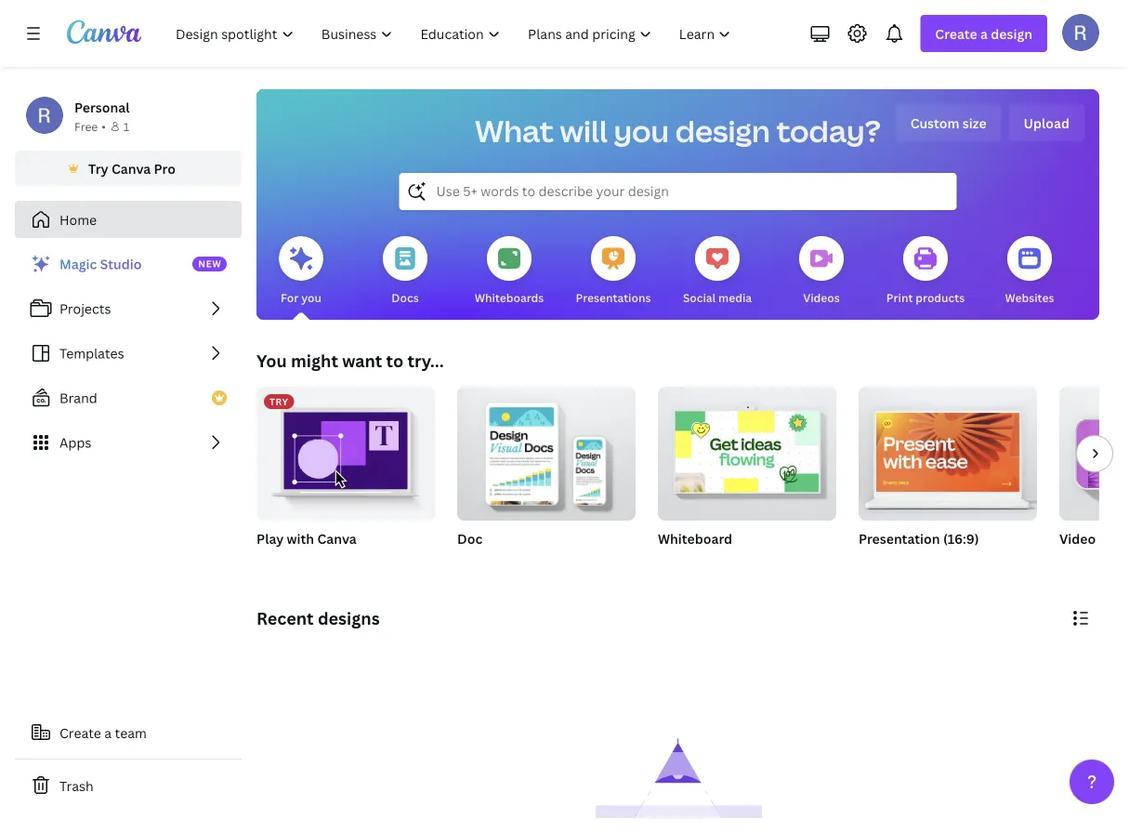 Task type: describe. For each thing, give the bounding box(es) containing it.
create a team
[[60, 724, 147, 742]]

media
[[719, 290, 752, 305]]

play with canva
[[257, 530, 357, 547]]

group for video
[[1060, 387, 1130, 521]]

create a design
[[936, 25, 1033, 42]]

try for try canva pro
[[88, 159, 108, 177]]

products
[[916, 290, 966, 305]]

personal
[[74, 98, 130, 116]]

play with canva group
[[257, 387, 435, 549]]

try canva pro button
[[15, 151, 242, 186]]

for you
[[281, 290, 322, 305]]

custom
[[911, 114, 960, 132]]

studio
[[100, 255, 142, 273]]

0 vertical spatial you
[[614, 111, 670, 151]]

you might want to try...
[[257, 349, 444, 372]]

1
[[124, 119, 130, 134]]

docs
[[392, 290, 419, 305]]

print products
[[887, 290, 966, 305]]

will
[[560, 111, 608, 151]]

videos button
[[800, 223, 844, 320]]

a for team
[[104, 724, 112, 742]]

team
[[115, 724, 147, 742]]

brand
[[60, 389, 97, 407]]

presentation (16:9)
[[859, 530, 980, 547]]

presentations button
[[576, 223, 651, 320]]

create for create a design
[[936, 25, 978, 42]]

you
[[257, 349, 287, 372]]

to
[[386, 349, 404, 372]]

docs button
[[383, 223, 428, 320]]

home
[[60, 211, 97, 228]]

list containing magic studio
[[15, 246, 242, 461]]

projects
[[60, 300, 111, 318]]

custom size
[[911, 114, 987, 132]]

whiteboards
[[475, 290, 544, 305]]

create a design button
[[921, 15, 1048, 52]]

videos
[[804, 290, 841, 305]]

top level navigation element
[[164, 15, 747, 52]]

upload
[[1024, 114, 1070, 132]]

presentation
[[859, 530, 941, 547]]

create a team button
[[15, 714, 242, 751]]

presentation (16:9) group
[[859, 379, 1038, 571]]

whiteboards button
[[475, 223, 544, 320]]

new
[[198, 258, 222, 270]]

brand link
[[15, 379, 242, 417]]

apps link
[[15, 424, 242, 461]]

canva inside the play with canva group
[[318, 530, 357, 547]]

size
[[963, 114, 987, 132]]

print products button
[[887, 223, 966, 320]]

for
[[281, 290, 299, 305]]

you inside button
[[302, 290, 322, 305]]

whiteboard group
[[658, 379, 837, 571]]

projects link
[[15, 290, 242, 327]]

today?
[[777, 111, 882, 151]]

pro
[[154, 159, 176, 177]]

1 vertical spatial design
[[676, 111, 771, 151]]

play
[[257, 530, 284, 547]]

doc
[[458, 530, 483, 547]]



Task type: vqa. For each thing, say whether or not it's contained in the screenshot.
the topmost By
no



Task type: locate. For each thing, give the bounding box(es) containing it.
0 vertical spatial a
[[981, 25, 989, 42]]

1 vertical spatial try
[[270, 395, 289, 408]]

create left team
[[60, 724, 101, 742]]

custom size button
[[896, 104, 1002, 141]]

create for create a team
[[60, 724, 101, 742]]

group
[[458, 379, 636, 521], [658, 379, 837, 521], [859, 379, 1038, 521], [1060, 387, 1130, 521]]

upload button
[[1010, 104, 1085, 141]]

canva right with
[[318, 530, 357, 547]]

websites
[[1006, 290, 1055, 305]]

video
[[1060, 530, 1097, 547]]

ruby anderson image
[[1063, 14, 1100, 51]]

doc group
[[458, 379, 636, 571]]

0 horizontal spatial try
[[88, 159, 108, 177]]

presentations
[[576, 290, 651, 305]]

you
[[614, 111, 670, 151], [302, 290, 322, 305]]

canva inside try canva pro button
[[112, 159, 151, 177]]

create
[[936, 25, 978, 42], [60, 724, 101, 742]]

1 horizontal spatial you
[[614, 111, 670, 151]]

free •
[[74, 119, 106, 134]]

social media button
[[683, 223, 752, 320]]

want
[[342, 349, 382, 372]]

design inside dropdown button
[[992, 25, 1033, 42]]

0 vertical spatial create
[[936, 25, 978, 42]]

a inside dropdown button
[[981, 25, 989, 42]]

create inside dropdown button
[[936, 25, 978, 42]]

try inside the play with canva group
[[270, 395, 289, 408]]

might
[[291, 349, 338, 372]]

a inside button
[[104, 724, 112, 742]]

•
[[102, 119, 106, 134]]

a left team
[[104, 724, 112, 742]]

0 vertical spatial try
[[88, 159, 108, 177]]

0 vertical spatial canva
[[112, 159, 151, 177]]

1 vertical spatial canva
[[318, 530, 357, 547]]

what will you design today?
[[475, 111, 882, 151]]

group for presentation (16:9)
[[859, 379, 1038, 521]]

a
[[981, 25, 989, 42], [104, 724, 112, 742]]

templates
[[60, 345, 124, 362]]

0 vertical spatial design
[[992, 25, 1033, 42]]

None search field
[[399, 173, 957, 210]]

canva left pro
[[112, 159, 151, 177]]

list
[[15, 246, 242, 461]]

design up search search box
[[676, 111, 771, 151]]

Search search field
[[437, 174, 920, 209]]

try inside button
[[88, 159, 108, 177]]

home link
[[15, 201, 242, 238]]

recent designs
[[257, 607, 380, 630]]

trash
[[60, 777, 94, 795]]

you right for
[[302, 290, 322, 305]]

1 horizontal spatial design
[[992, 25, 1033, 42]]

design left ruby anderson "image"
[[992, 25, 1033, 42]]

recent
[[257, 607, 314, 630]]

try down •
[[88, 159, 108, 177]]

try
[[88, 159, 108, 177], [270, 395, 289, 408]]

what
[[475, 111, 554, 151]]

1 vertical spatial a
[[104, 724, 112, 742]]

magic
[[60, 255, 97, 273]]

canva
[[112, 159, 151, 177], [318, 530, 357, 547]]

try...
[[408, 349, 444, 372]]

with
[[287, 530, 314, 547]]

(16:9)
[[944, 530, 980, 547]]

1 horizontal spatial create
[[936, 25, 978, 42]]

trash link
[[15, 767, 242, 804]]

free
[[74, 119, 98, 134]]

social media
[[683, 290, 752, 305]]

for you button
[[279, 223, 324, 320]]

1 horizontal spatial a
[[981, 25, 989, 42]]

1 horizontal spatial canva
[[318, 530, 357, 547]]

0 horizontal spatial a
[[104, 724, 112, 742]]

0 horizontal spatial create
[[60, 724, 101, 742]]

templates link
[[15, 335, 242, 372]]

1 vertical spatial create
[[60, 724, 101, 742]]

apps
[[60, 434, 91, 452]]

1 horizontal spatial try
[[270, 395, 289, 408]]

you right will
[[614, 111, 670, 151]]

create inside button
[[60, 724, 101, 742]]

websites button
[[1006, 223, 1055, 320]]

0 horizontal spatial canva
[[112, 159, 151, 177]]

print
[[887, 290, 914, 305]]

social
[[683, 290, 716, 305]]

a for design
[[981, 25, 989, 42]]

video group
[[1060, 387, 1130, 571]]

1 vertical spatial you
[[302, 290, 322, 305]]

design
[[992, 25, 1033, 42], [676, 111, 771, 151]]

group for doc
[[458, 379, 636, 521]]

0 horizontal spatial you
[[302, 290, 322, 305]]

designs
[[318, 607, 380, 630]]

try for try
[[270, 395, 289, 408]]

try down you
[[270, 395, 289, 408]]

create up custom size dropdown button
[[936, 25, 978, 42]]

whiteboard
[[658, 530, 733, 547]]

magic studio
[[60, 255, 142, 273]]

try canva pro
[[88, 159, 176, 177]]

0 horizontal spatial design
[[676, 111, 771, 151]]

a up size at the top right of page
[[981, 25, 989, 42]]



